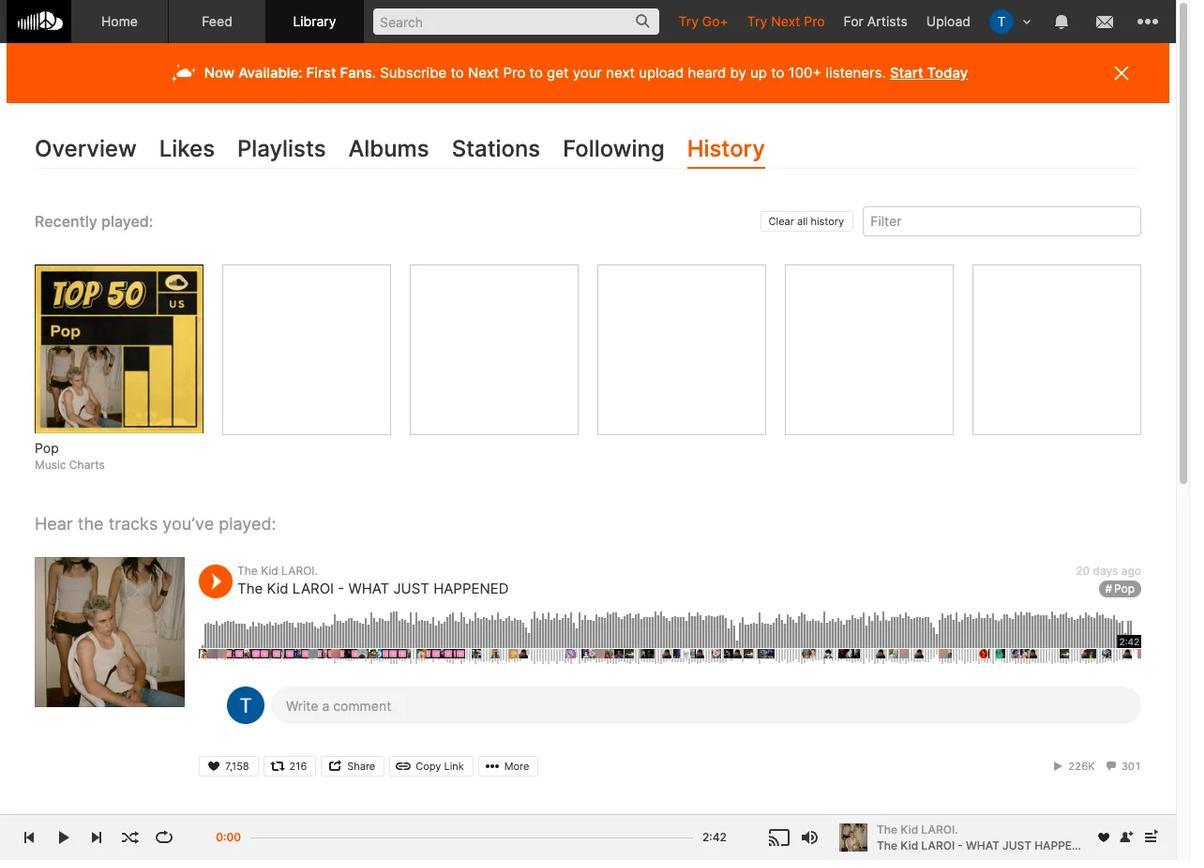 Task type: describe. For each thing, give the bounding box(es) containing it.
laroi for the left the kid laroi - what just happened link the kid laroi. link
[[293, 580, 334, 598]]

20
[[1076, 564, 1090, 578]]

2 to from the left
[[530, 64, 543, 82]]

library link
[[266, 0, 364, 43]]

playlists link
[[237, 131, 326, 169]]

feed
[[202, 13, 232, 29]]

start
[[890, 64, 924, 82]]

216
[[290, 760, 307, 773]]

library
[[293, 13, 336, 29]]

available:
[[238, 64, 303, 82]]

more button
[[478, 756, 539, 777]]

301
[[1122, 760, 1142, 773]]

the kid laroi. the kid laroi - what just happened for the kid laroi - what just happened link to the right
[[877, 822, 1096, 852]]

now available: first fans. subscribe to next pro to get your next upload heard by up to 100+ listeners. start today
[[204, 64, 968, 82]]

call it luck element
[[35, 818, 185, 860]]

1 month ago
[[1076, 825, 1142, 839]]

hear
[[35, 514, 73, 533]]

link
[[444, 760, 464, 773]]

3 to from the left
[[771, 64, 785, 82]]

more
[[504, 760, 529, 773]]

hear the tracks you've played:
[[35, 514, 276, 533]]

for artists link
[[834, 0, 917, 42]]

happened for the left the kid laroi - what just happened link
[[434, 580, 509, 598]]

next up image
[[1140, 826, 1162, 849]]

month
[[1085, 825, 1119, 839]]

first
[[306, 64, 336, 82]]

1 horizontal spatial next
[[771, 13, 801, 29]]

1 vertical spatial just
[[1003, 838, 1032, 852]]

laroi for the kid laroi - what just happened link to the right's the kid laroi. link
[[922, 838, 955, 852]]

it
[[266, 841, 275, 859]]

try go+ link
[[669, 0, 738, 42]]

pop inside pop music charts
[[35, 440, 59, 456]]

upload
[[927, 13, 971, 29]]

overview link
[[35, 131, 137, 169]]

albums link
[[349, 131, 429, 169]]

following
[[563, 135, 665, 162]]

upload link
[[917, 0, 980, 42]]

the
[[78, 514, 104, 533]]

for
[[844, 13, 864, 29]]

216 button
[[263, 756, 316, 777]]

Search search field
[[373, 8, 660, 35]]

1
[[1076, 825, 1081, 839]]

history link
[[687, 131, 765, 169]]

subscribe
[[380, 64, 447, 82]]

you've
[[163, 514, 214, 533]]

the kid laroi. link for the left the kid laroi - what just happened link
[[237, 564, 318, 578]]

what for the kid laroi - what just happened link to the right's the kid laroi. link
[[966, 838, 1000, 852]]

ago for 20 days ago pop
[[1122, 564, 1142, 578]]

stations link
[[452, 131, 541, 169]]

what for the left the kid laroi - what just happened link the kid laroi. link
[[348, 580, 390, 598]]

history
[[687, 135, 765, 162]]

try next pro link
[[738, 0, 834, 42]]

0 horizontal spatial just
[[393, 580, 430, 598]]

recently
[[35, 212, 97, 231]]

by
[[730, 64, 747, 82]]

1 vertical spatial pro
[[503, 64, 526, 82]]

1 to from the left
[[451, 64, 464, 82]]

home link
[[71, 0, 169, 43]]

call it luck link
[[237, 841, 310, 859]]

share button
[[321, 756, 385, 777]]

copy link
[[416, 760, 464, 773]]

get
[[547, 64, 569, 82]]

music
[[35, 458, 66, 472]]

Filter text field
[[863, 207, 1142, 237]]

start today link
[[890, 64, 968, 82]]

301 link
[[1104, 760, 1142, 773]]

1 vertical spatial played:
[[219, 514, 276, 533]]

recently played:
[[35, 212, 153, 231]]

all
[[797, 215, 808, 228]]

0 horizontal spatial the kid laroi - what just happened element
[[35, 558, 185, 708]]

share
[[347, 760, 375, 773]]



Task type: locate. For each thing, give the bounding box(es) containing it.
next down the search search field
[[468, 64, 499, 82]]

100+
[[789, 64, 822, 82]]

charts
[[69, 458, 105, 472]]

try for try next pro
[[748, 13, 768, 29]]

1 horizontal spatial played:
[[219, 514, 276, 533]]

pop link
[[35, 439, 204, 458], [1100, 581, 1142, 598]]

1 vertical spatial the kid laroi. the kid laroi - what just happened
[[877, 822, 1096, 852]]

to right 'subscribe'
[[451, 64, 464, 82]]

1 vertical spatial pop
[[1114, 582, 1135, 596]]

1 horizontal spatial try
[[748, 13, 768, 29]]

pop down days
[[1114, 582, 1135, 596]]

1 horizontal spatial what
[[966, 838, 1000, 852]]

1 horizontal spatial tara schultz's avatar element
[[990, 9, 1014, 34]]

2 ago from the top
[[1122, 825, 1142, 839]]

0 vertical spatial pop
[[35, 440, 59, 456]]

0 vertical spatial happened
[[434, 580, 509, 598]]

pop up music
[[35, 440, 59, 456]]

2:42
[[703, 830, 727, 844]]

1 vertical spatial the kid laroi - what just happened link
[[877, 837, 1096, 854]]

1 vertical spatial laroi
[[922, 838, 955, 852]]

to
[[451, 64, 464, 82], [530, 64, 543, 82], [771, 64, 785, 82]]

pop link down days
[[1100, 581, 1142, 598]]

ago for 1 month ago
[[1122, 825, 1142, 839]]

0 horizontal spatial pro
[[503, 64, 526, 82]]

0 horizontal spatial -
[[338, 580, 344, 598]]

ago inside "20 days ago pop"
[[1122, 564, 1142, 578]]

0 vertical spatial the kid laroi. the kid laroi - what just happened
[[237, 564, 509, 598]]

played:
[[101, 212, 153, 231], [219, 514, 276, 533]]

next up 100+
[[771, 13, 801, 29]]

1 vertical spatial happened
[[1035, 838, 1096, 852]]

1 horizontal spatial pop link
[[1100, 581, 1142, 598]]

1 horizontal spatial the kid laroi - what just happened element
[[840, 824, 868, 852]]

played: right recently
[[101, 212, 153, 231]]

laroi
[[293, 580, 334, 598], [922, 838, 955, 852]]

progress bar
[[250, 828, 693, 859]]

the kid laroi. the kid laroi - what just happened for the left the kid laroi - what just happened link
[[237, 564, 509, 598]]

0 vertical spatial the kid laroi - what just happened link
[[237, 580, 509, 598]]

likes
[[159, 135, 215, 162]]

0 horizontal spatial the kid laroi - what just happened link
[[237, 580, 509, 598]]

0 horizontal spatial to
[[451, 64, 464, 82]]

1 horizontal spatial happened
[[1035, 838, 1096, 852]]

0 horizontal spatial played:
[[101, 212, 153, 231]]

0 horizontal spatial happened
[[434, 580, 509, 598]]

0 vertical spatial played:
[[101, 212, 153, 231]]

stations
[[452, 135, 541, 162]]

clear
[[769, 215, 794, 228]]

dxrknova link
[[237, 825, 298, 839]]

1 horizontal spatial to
[[530, 64, 543, 82]]

just
[[393, 580, 430, 598], [1003, 838, 1032, 852]]

next
[[771, 13, 801, 29], [468, 64, 499, 82]]

1 horizontal spatial the kid laroi. the kid laroi - what just happened
[[877, 822, 1096, 852]]

0 vertical spatial tara schultz's avatar element
[[990, 9, 1014, 34]]

tara schultz's avatar element right upload on the top of page
[[990, 9, 1014, 34]]

1 vertical spatial pop link
[[1100, 581, 1142, 598]]

pop element
[[35, 265, 204, 434]]

None search field
[[364, 0, 669, 42]]

2 try from the left
[[748, 13, 768, 29]]

1 horizontal spatial pro
[[804, 13, 825, 29]]

track stats element
[[1051, 756, 1142, 777]]

0 vertical spatial laroi.
[[281, 564, 318, 578]]

feed link
[[169, 0, 266, 43]]

fans.
[[340, 64, 376, 82]]

0 vertical spatial next
[[771, 13, 801, 29]]

1 try from the left
[[679, 13, 699, 29]]

happened
[[434, 580, 509, 598], [1035, 838, 1096, 852]]

1 vertical spatial what
[[966, 838, 1000, 852]]

- for the left the kid laroi - what just happened link
[[338, 580, 344, 598]]

0 vertical spatial laroi
[[293, 580, 334, 598]]

clear all history
[[769, 215, 844, 228]]

0 horizontal spatial pop link
[[35, 439, 204, 458]]

dxrknova
[[237, 825, 298, 839]]

try go+
[[679, 13, 729, 29]]

0 vertical spatial ago
[[1122, 564, 1142, 578]]

music charts link
[[35, 458, 105, 474]]

1 horizontal spatial just
[[1003, 838, 1032, 852]]

call
[[237, 841, 262, 859]]

0 horizontal spatial try
[[679, 13, 699, 29]]

2 horizontal spatial to
[[771, 64, 785, 82]]

laroi. for the left the kid laroi - what just happened link the kid laroi. link
[[281, 564, 318, 578]]

0 vertical spatial the kid laroi - what just happened element
[[35, 558, 185, 708]]

pro left for
[[804, 13, 825, 29]]

0 vertical spatial the kid laroi. link
[[237, 564, 318, 578]]

played: right you've at the left bottom
[[219, 514, 276, 533]]

try next pro
[[748, 13, 825, 29]]

copy link button
[[390, 756, 474, 777]]

pop music charts
[[35, 440, 105, 472]]

1 vertical spatial the kid laroi. link
[[877, 822, 1086, 838]]

next
[[606, 64, 635, 82]]

7,158
[[225, 760, 249, 773]]

7,158 button
[[199, 756, 259, 777]]

0 horizontal spatial what
[[348, 580, 390, 598]]

tracks
[[108, 514, 158, 533]]

now
[[204, 64, 235, 82]]

1 horizontal spatial -
[[958, 838, 963, 852]]

the kid laroi. link
[[237, 564, 318, 578], [877, 822, 1086, 838]]

following link
[[563, 131, 665, 169]]

the kid laroi. link for the kid laroi - what just happened link to the right
[[877, 822, 1086, 838]]

home
[[101, 13, 138, 29]]

1 horizontal spatial laroi
[[922, 838, 955, 852]]

up
[[751, 64, 767, 82]]

0 vertical spatial pro
[[804, 13, 825, 29]]

ago
[[1122, 564, 1142, 578], [1122, 825, 1142, 839]]

heard
[[688, 64, 726, 82]]

playlists
[[237, 135, 326, 162]]

pop
[[35, 440, 59, 456], [1114, 582, 1135, 596]]

happened for the kid laroi - what just happened link to the right
[[1035, 838, 1096, 852]]

1 vertical spatial laroi.
[[922, 822, 958, 836]]

your
[[573, 64, 602, 82]]

overview
[[35, 135, 137, 162]]

ago right month
[[1122, 825, 1142, 839]]

the kid laroi - what just happened element
[[35, 558, 185, 708], [840, 824, 868, 852]]

try left go+
[[679, 13, 699, 29]]

-
[[338, 580, 344, 598], [958, 838, 963, 852]]

0 horizontal spatial the kid laroi. link
[[237, 564, 318, 578]]

0 horizontal spatial tara schultz's avatar element
[[227, 687, 265, 725]]

pro
[[804, 13, 825, 29], [503, 64, 526, 82]]

today
[[927, 64, 968, 82]]

luck
[[279, 841, 310, 859]]

days
[[1093, 564, 1119, 578]]

pop inside "20 days ago pop"
[[1114, 582, 1135, 596]]

Write a comment text field
[[271, 687, 1142, 725]]

1 horizontal spatial pop
[[1114, 582, 1135, 596]]

1 vertical spatial ago
[[1122, 825, 1142, 839]]

226k
[[1068, 760, 1095, 773]]

0 horizontal spatial next
[[468, 64, 499, 82]]

try
[[679, 13, 699, 29], [748, 13, 768, 29]]

to right the up
[[771, 64, 785, 82]]

- for the kid laroi - what just happened link to the right
[[958, 838, 963, 852]]

pro left get
[[503, 64, 526, 82]]

for artists
[[844, 13, 908, 29]]

the kid laroi - what just happened link
[[237, 580, 509, 598], [877, 837, 1096, 854]]

tara schultz's avatar element up 7,158
[[227, 687, 265, 725]]

laroi. for the kid laroi - what just happened link to the right's the kid laroi. link
[[922, 822, 958, 836]]

1 vertical spatial the kid laroi - what just happened element
[[840, 824, 868, 852]]

1 vertical spatial tara schultz's avatar element
[[227, 687, 265, 725]]

artists
[[867, 13, 908, 29]]

to left get
[[530, 64, 543, 82]]

copy
[[416, 760, 441, 773]]

0 horizontal spatial pop
[[35, 440, 59, 456]]

go+
[[702, 13, 729, 29]]

1 vertical spatial next
[[468, 64, 499, 82]]

1 vertical spatial -
[[958, 838, 963, 852]]

history
[[811, 215, 844, 228]]

listeners.
[[826, 64, 886, 82]]

0 vertical spatial just
[[393, 580, 430, 598]]

0 horizontal spatial laroi.
[[281, 564, 318, 578]]

try right go+
[[748, 13, 768, 29]]

laroi.
[[281, 564, 318, 578], [922, 822, 958, 836]]

1 horizontal spatial the kid laroi - what just happened link
[[877, 837, 1096, 854]]

1 horizontal spatial the kid laroi. link
[[877, 822, 1086, 838]]

kid
[[261, 564, 278, 578], [267, 580, 289, 598], [901, 822, 919, 836], [901, 838, 919, 852]]

try for try go+
[[679, 13, 699, 29]]

0 vertical spatial pop link
[[35, 439, 204, 458]]

likes link
[[159, 131, 215, 169]]

ago right days
[[1122, 564, 1142, 578]]

clear all history button
[[760, 211, 854, 232]]

dxrknova call it luck
[[237, 825, 310, 859]]

0 horizontal spatial laroi
[[293, 580, 334, 598]]

0 horizontal spatial the kid laroi. the kid laroi - what just happened
[[237, 564, 509, 598]]

pop link up tracks
[[35, 439, 204, 458]]

upload
[[639, 64, 684, 82]]

tara schultz's avatar element
[[990, 9, 1014, 34], [227, 687, 265, 725]]

1 horizontal spatial laroi.
[[922, 822, 958, 836]]

1 ago from the top
[[1122, 564, 1142, 578]]

0 vertical spatial what
[[348, 580, 390, 598]]

0:00
[[216, 830, 241, 844]]

what
[[348, 580, 390, 598], [966, 838, 1000, 852]]

the kid laroi. the kid laroi - what just happened
[[237, 564, 509, 598], [877, 822, 1096, 852]]

20 days ago pop
[[1076, 564, 1142, 596]]

albums
[[349, 135, 429, 162]]

0 vertical spatial -
[[338, 580, 344, 598]]



Task type: vqa. For each thing, say whether or not it's contained in the screenshot.
More
yes



